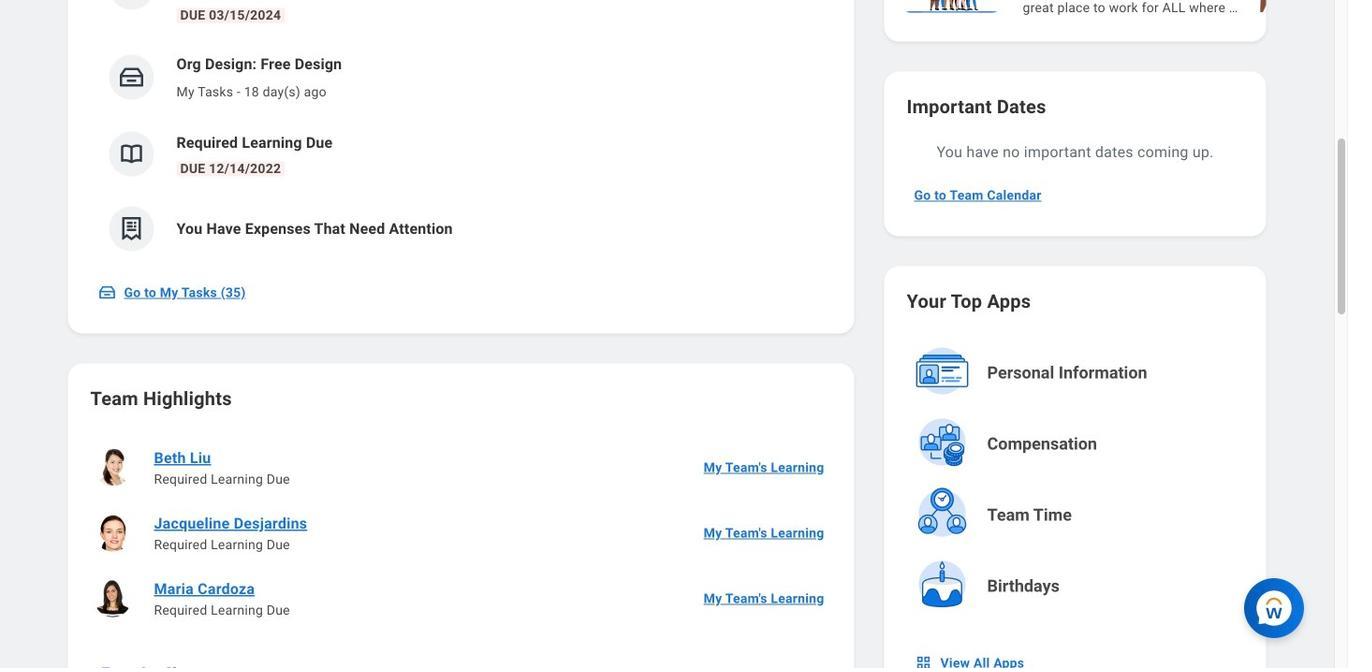 Task type: vqa. For each thing, say whether or not it's contained in the screenshot.
Inbox image
yes



Task type: describe. For each thing, give the bounding box(es) containing it.
inbox image
[[98, 283, 117, 302]]



Task type: locate. For each thing, give the bounding box(es) containing it.
nbox image
[[914, 654, 933, 669]]

book open image
[[118, 140, 146, 168]]

list
[[90, 0, 832, 266], [900, 0, 1349, 19], [90, 435, 832, 632]]

inbox image
[[118, 63, 146, 91]]

dashboard expenses image
[[118, 215, 146, 243]]



